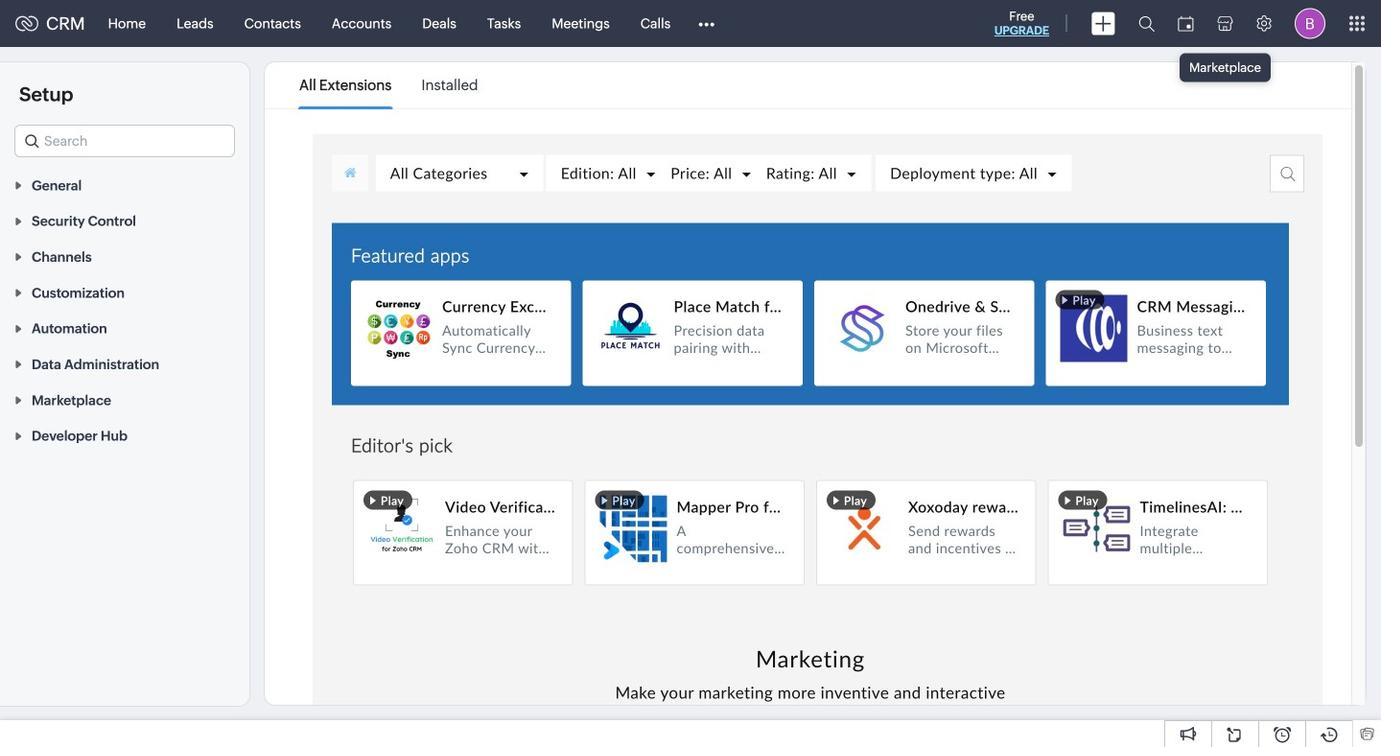 Task type: vqa. For each thing, say whether or not it's contained in the screenshot.
field at the top left of the page
yes



Task type: locate. For each thing, give the bounding box(es) containing it.
None field
[[14, 125, 235, 157]]



Task type: describe. For each thing, give the bounding box(es) containing it.
create menu image
[[1092, 12, 1116, 35]]

calendar image
[[1178, 16, 1194, 31]]

create menu element
[[1080, 0, 1127, 47]]

search image
[[1139, 15, 1155, 32]]

Search text field
[[15, 126, 234, 156]]

logo image
[[15, 16, 38, 31]]

Other Modules field
[[686, 8, 727, 39]]

profile element
[[1284, 0, 1337, 47]]

search element
[[1127, 0, 1167, 47]]

profile image
[[1295, 8, 1326, 39]]



